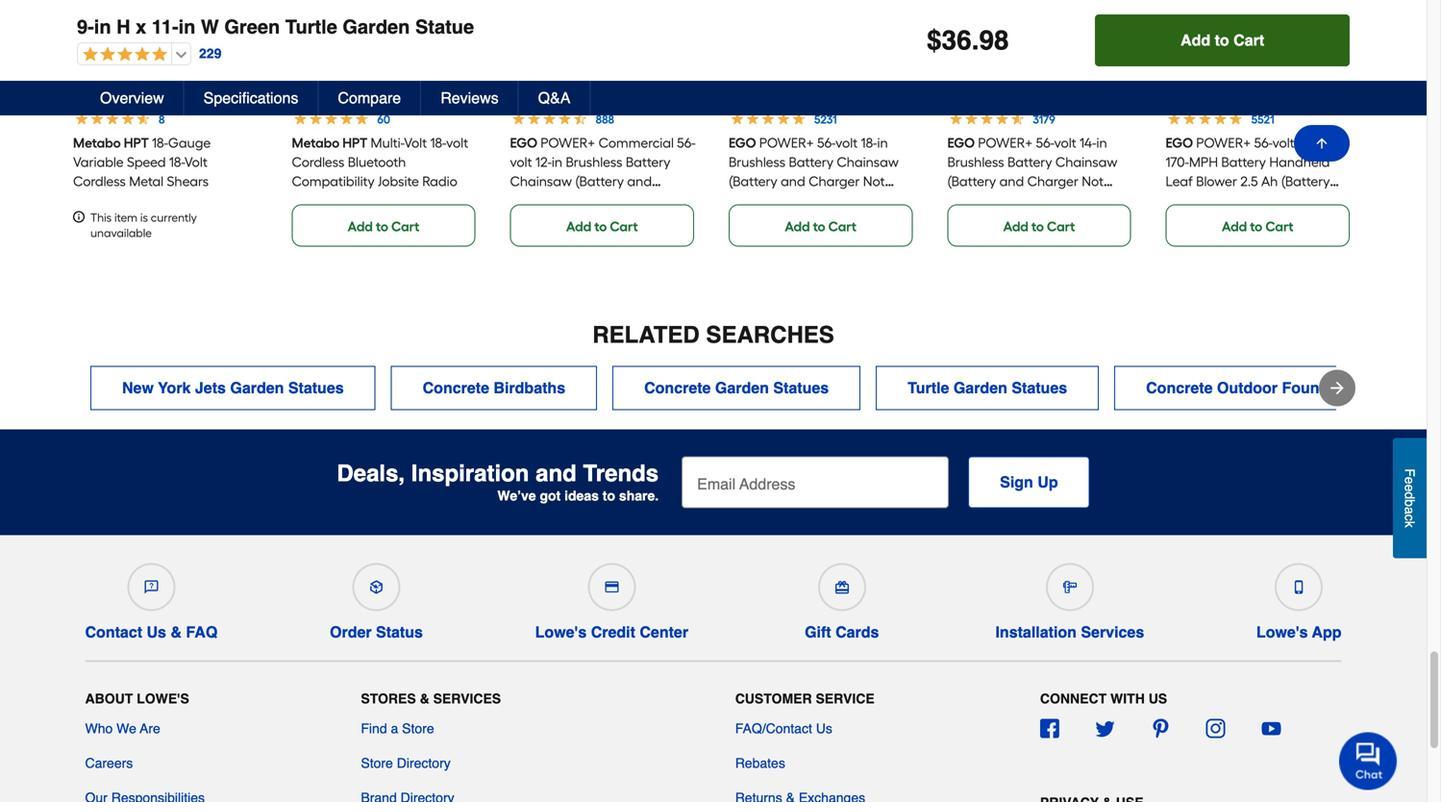Task type: describe. For each thing, give the bounding box(es) containing it.
add to cart for 239 list item
[[1004, 218, 1076, 235]]

$ for 279
[[729, 81, 736, 95]]

commercial
[[599, 135, 674, 151]]

ego for 219
[[1166, 135, 1194, 151]]

brushless for 239
[[948, 154, 1004, 170]]

f e e d b a c k button
[[1394, 438, 1427, 558]]

1 vertical spatial a
[[391, 721, 398, 736]]

power+ commercial 56- volt 12-in brushless battery chainsaw (battery and charger not included)
[[510, 135, 696, 209]]

compatibility
[[292, 173, 375, 189]]

ideas
[[565, 488, 599, 504]]

gift
[[805, 623, 832, 641]]

power+ for 279
[[760, 135, 814, 151]]

connect with us
[[1041, 691, 1168, 706]]

229
[[199, 46, 222, 61]]

rebates
[[735, 755, 786, 771]]

hpt for 199
[[124, 135, 149, 151]]

499
[[517, 78, 555, 106]]

share.
[[619, 488, 659, 504]]

18- inside multi-volt 18-volt cordless bluetooth compatibility jobsite radio
[[430, 135, 446, 151]]

in inside power+ commercial 56- volt 12-in brushless battery chainsaw (battery and charger not included)
[[552, 154, 563, 170]]

credit card image
[[605, 580, 619, 594]]

stores
[[361, 691, 416, 706]]

item
[[114, 211, 138, 225]]

lowe's credit center link
[[535, 555, 689, 642]]

in inside power+ 56-volt 14-in brushless battery chainsaw (battery and charger not included)
[[1097, 135, 1107, 151]]

w
[[201, 16, 219, 38]]

not inside power+ commercial 56- volt 12-in brushless battery chainsaw (battery and charger not included)
[[565, 192, 587, 209]]

searches
[[706, 322, 835, 348]]

facebook image
[[1041, 719, 1060, 738]]

q&a button
[[519, 81, 591, 115]]

battery inside power+ commercial 56- volt 12-in brushless battery chainsaw (battery and charger not included)
[[626, 154, 671, 170]]

lowe's for lowe's app
[[1257, 623, 1309, 641]]

metabo hpt for 199
[[73, 135, 149, 151]]

$ for 199
[[73, 81, 80, 95]]

fountains
[[1282, 379, 1356, 397]]

center
[[640, 623, 689, 641]]

170-
[[1166, 154, 1190, 170]]

1 vertical spatial services
[[433, 691, 501, 706]]

to for 499 list item
[[595, 218, 607, 235]]

concrete for concrete garden statues
[[644, 379, 711, 397]]

store directory link
[[361, 754, 451, 773]]

and inside the power+ 56-volt 18-in brushless battery chainsaw (battery and charger not included)
[[781, 173, 806, 189]]

power+ 56-volt 615-cfm 170-mph battery handheld leaf blower 2.5 ah (battery and charger included)
[[1166, 135, 1350, 209]]

charger inside the power+ 56-volt 18-in brushless battery chainsaw (battery and charger not included)
[[809, 173, 860, 189]]

add to cart button
[[1096, 14, 1350, 66]]

h
[[116, 16, 130, 38]]

chainsaw inside power+ commercial 56- volt 12-in brushless battery chainsaw (battery and charger not included)
[[510, 173, 572, 189]]

new
[[122, 379, 154, 397]]

overview button
[[81, 81, 184, 115]]

specifications
[[204, 89, 299, 107]]

new york jets garden statues
[[122, 379, 344, 397]]

cart for 239 list item
[[1047, 218, 1076, 235]]

cart for the 279 list item
[[829, 218, 857, 235]]

2 e from the top
[[1403, 484, 1418, 492]]

$ 199 .00
[[73, 78, 130, 106]]

volt inside 18-gauge variable speed 18-volt cordless metal shears
[[185, 154, 208, 170]]

bluetooth
[[348, 154, 406, 170]]

gauge
[[168, 135, 211, 151]]

statue
[[415, 16, 474, 38]]

not for 239
[[1082, 173, 1104, 189]]

leaf
[[1166, 173, 1194, 189]]

instagram image
[[1207, 719, 1226, 738]]

ah
[[1262, 173, 1279, 189]]

status
[[376, 623, 423, 641]]

brushless for 279
[[729, 154, 786, 170]]

concrete outdoor fountains link
[[1115, 366, 1388, 410]]

faq/contact us link
[[735, 719, 833, 738]]

.00 for 199
[[113, 81, 130, 95]]

199
[[80, 78, 113, 106]]

this
[[90, 211, 112, 225]]

jobsite
[[378, 173, 419, 189]]

mobile image
[[1293, 580, 1306, 594]]

not for 279
[[863, 173, 885, 189]]

add for 219 list item
[[1222, 218, 1248, 235]]

volt for 239
[[1055, 135, 1077, 151]]

jets
[[195, 379, 226, 397]]

unavailable
[[90, 226, 152, 240]]

trends
[[583, 460, 659, 487]]

contact us & faq
[[85, 623, 218, 641]]

who we are link
[[85, 719, 160, 738]]

add to cart link for 239
[[948, 204, 1132, 247]]

us for contact
[[147, 623, 166, 641]]

q&a
[[538, 89, 571, 107]]

reviews
[[441, 89, 499, 107]]

and inside power+ 56-volt 14-in brushless battery chainsaw (battery and charger not included)
[[1000, 173, 1024, 189]]

lowe's app link
[[1257, 555, 1342, 642]]

volt inside multi-volt 18-volt cordless bluetooth compatibility jobsite radio
[[404, 135, 427, 151]]

outdoor
[[1218, 379, 1278, 397]]

$ for 99
[[292, 81, 298, 95]]

f
[[1403, 468, 1418, 477]]

included) inside power+ commercial 56- volt 12-in brushless battery chainsaw (battery and charger not included)
[[590, 192, 647, 209]]

power+ for 239
[[978, 135, 1033, 151]]

charger inside power+ 56-volt 14-in brushless battery chainsaw (battery and charger not included)
[[1028, 173, 1079, 189]]

pickup image
[[370, 580, 383, 594]]

chainsaw for 239
[[1056, 154, 1118, 170]]

metabo for 99
[[292, 135, 339, 151]]

1 e from the top
[[1403, 477, 1418, 484]]

to for 99 list item
[[376, 218, 388, 235]]

is
[[140, 211, 148, 225]]

are
[[140, 721, 160, 736]]

installation services link
[[996, 555, 1145, 642]]

about
[[85, 691, 133, 706]]

arrow right image
[[1328, 378, 1347, 398]]

add to cart link inside the 279 list item
[[729, 204, 913, 247]]

279
[[736, 78, 773, 106]]

metabo hpt for 99
[[292, 135, 368, 151]]

$ 279 .00
[[729, 78, 790, 106]]

0 horizontal spatial lowe's
[[137, 691, 189, 706]]

birdbaths
[[494, 379, 566, 397]]

$ 239 .00
[[948, 78, 1008, 106]]

chainsaw for 279
[[837, 154, 899, 170]]

cart for 99 list item
[[391, 218, 420, 235]]

we've
[[498, 488, 536, 504]]

199 list item
[[73, 0, 261, 247]]

1 horizontal spatial store
[[402, 721, 434, 736]]

219 list item
[[1166, 0, 1354, 247]]

included) inside power+ 56-volt 615-cfm 170-mph battery handheld leaf blower 2.5 ah (battery and charger included)
[[1249, 192, 1306, 209]]

app
[[1312, 623, 1342, 641]]

sign
[[1000, 473, 1034, 491]]

add for 239 list item
[[1004, 218, 1029, 235]]

volt for 219
[[1273, 135, 1295, 151]]

.
[[972, 25, 980, 56]]

volt inside multi-volt 18-volt cordless bluetooth compatibility jobsite radio
[[446, 135, 468, 151]]

deals,
[[337, 460, 405, 487]]

statues for turtle garden statues
[[1012, 379, 1068, 397]]

this item is currently unavailable
[[90, 211, 197, 240]]

concrete garden statues
[[644, 379, 829, 397]]

dimensions image
[[1064, 580, 1077, 594]]

charger inside power+ commercial 56- volt 12-in brushless battery chainsaw (battery and charger not included)
[[510, 192, 562, 209]]

we
[[117, 721, 137, 736]]

add to cart inside the add to cart button
[[1181, 31, 1265, 49]]

615-
[[1299, 135, 1322, 151]]

56- for 219
[[1255, 135, 1273, 151]]

add to cart link for 99
[[292, 204, 476, 247]]

volt for 279
[[836, 135, 858, 151]]

new york jets garden statues link
[[90, 366, 376, 410]]

add for the 279 list item
[[785, 218, 810, 235]]

order status link
[[330, 555, 423, 642]]

power+ 56-volt 18-in brushless battery chainsaw (battery and charger not included)
[[729, 135, 899, 209]]

Email Address email field
[[682, 456, 949, 508]]



Task type: locate. For each thing, give the bounding box(es) containing it.
ego up 170-
[[1166, 135, 1194, 151]]

2 metabo from the left
[[292, 135, 339, 151]]

battery inside power+ 56-volt 14-in brushless battery chainsaw (battery and charger not included)
[[1008, 154, 1052, 170]]

about lowe's
[[85, 691, 189, 706]]

youtube image
[[1262, 719, 1281, 738]]

0 horizontal spatial not
[[565, 192, 587, 209]]

sign up form
[[682, 456, 1090, 508]]

0 vertical spatial turtle
[[285, 16, 337, 38]]

chat invite button image
[[1340, 731, 1398, 790]]

ego inside 239 list item
[[948, 135, 975, 151]]

concrete left outdoor
[[1147, 379, 1213, 397]]

2 hpt from the left
[[342, 135, 368, 151]]

pinterest image
[[1151, 719, 1171, 738]]

3 56- from the left
[[1036, 135, 1055, 151]]

add inside 499 list item
[[566, 218, 592, 235]]

99 list item
[[292, 0, 480, 247]]

to inside 219 list item
[[1251, 218, 1263, 235]]

inspiration
[[411, 460, 529, 487]]

1 horizontal spatial not
[[863, 173, 885, 189]]

blower
[[1197, 173, 1238, 189]]

turtle garden statues link
[[876, 366, 1099, 410]]

2 brushless from the left
[[729, 154, 786, 170]]

56- inside power+ commercial 56- volt 12-in brushless battery chainsaw (battery and charger not included)
[[678, 135, 696, 151]]

36
[[942, 25, 972, 56]]

cart inside 99 list item
[[391, 218, 420, 235]]

c
[[1403, 514, 1418, 521]]

brushless inside power+ commercial 56- volt 12-in brushless battery chainsaw (battery and charger not included)
[[566, 154, 623, 170]]

faq/contact
[[735, 721, 813, 736]]

up
[[1038, 473, 1059, 491]]

brushless inside power+ 56-volt 14-in brushless battery chainsaw (battery and charger not included)
[[948, 154, 1004, 170]]

$ inside '$ 219 .00'
[[1166, 81, 1173, 95]]

concrete inside concrete outdoor fountains link
[[1147, 379, 1213, 397]]

1 concrete from the left
[[423, 379, 490, 397]]

4 ego from the left
[[1166, 135, 1194, 151]]

$ for 499
[[510, 81, 517, 95]]

add to cart down power+ commercial 56- volt 12-in brushless battery chainsaw (battery and charger not included)
[[566, 218, 638, 235]]

0 horizontal spatial brushless
[[566, 154, 623, 170]]

1 horizontal spatial a
[[1403, 507, 1418, 514]]

shears
[[167, 173, 209, 189]]

4 included) from the left
[[1249, 192, 1306, 209]]

2 horizontal spatial brushless
[[948, 154, 1004, 170]]

ego for 499
[[510, 135, 538, 151]]

$ for 239
[[948, 81, 954, 95]]

add to cart inside 239 list item
[[1004, 218, 1076, 235]]

ego up 12-
[[510, 135, 538, 151]]

$ inside $ 239 .00
[[948, 81, 954, 95]]

ego inside 499 list item
[[510, 135, 538, 151]]

services up connect with us
[[1081, 623, 1145, 641]]

twitter image
[[1096, 719, 1115, 738]]

metabo
[[73, 135, 121, 151], [292, 135, 339, 151]]

ego for 279
[[729, 135, 757, 151]]

.00 inside $ 499 .00
[[555, 81, 572, 95]]

3 brushless from the left
[[948, 154, 1004, 170]]

battery inside the power+ 56-volt 18-in brushless battery chainsaw (battery and charger not included)
[[789, 154, 834, 170]]

5 .00 from the left
[[991, 81, 1008, 95]]

add to cart link inside 219 list item
[[1166, 204, 1350, 247]]

compare
[[338, 89, 401, 107]]

arrow up image
[[1315, 136, 1330, 151]]

garden
[[343, 16, 410, 38], [230, 379, 284, 397], [715, 379, 769, 397], [954, 379, 1008, 397]]

battery inside power+ 56-volt 615-cfm 170-mph battery handheld leaf blower 2.5 ah (battery and charger included)
[[1222, 154, 1267, 170]]

to down 2.5 at the top of the page
[[1251, 218, 1263, 235]]

speed
[[127, 154, 166, 170]]

0 horizontal spatial cordless
[[73, 173, 126, 189]]

2 metabo hpt from the left
[[292, 135, 368, 151]]

2 .00 from the left
[[323, 81, 340, 95]]

and inside power+ commercial 56- volt 12-in brushless battery chainsaw (battery and charger not included)
[[628, 173, 652, 189]]

(battery down handheld
[[1282, 173, 1331, 189]]

to inside the add to cart button
[[1215, 31, 1230, 49]]

x
[[136, 16, 146, 38]]

concrete garden statues link
[[613, 366, 861, 410]]

3 power+ from the left
[[978, 135, 1033, 151]]

$ inside $ 199 .00
[[73, 81, 80, 95]]

2 56- from the left
[[818, 135, 836, 151]]

9-
[[77, 16, 94, 38]]

.00 for 499
[[555, 81, 572, 95]]

metabo up variable
[[73, 135, 121, 151]]

handheld
[[1270, 154, 1331, 170]]

2 horizontal spatial concrete
[[1147, 379, 1213, 397]]

(battery inside power+ 56-volt 615-cfm 170-mph battery handheld leaf blower 2.5 ah (battery and charger included)
[[1282, 173, 1331, 189]]

0 horizontal spatial services
[[433, 691, 501, 706]]

98
[[980, 25, 1009, 56]]

to for 219 list item
[[1251, 218, 1263, 235]]

credit
[[591, 623, 636, 641]]

2 ego from the left
[[729, 135, 757, 151]]

56- inside power+ 56-volt 14-in brushless battery chainsaw (battery and charger not included)
[[1036, 135, 1055, 151]]

to inside 499 list item
[[595, 218, 607, 235]]

related
[[593, 322, 700, 348]]

a up k
[[1403, 507, 1418, 514]]

99
[[298, 78, 323, 106]]

0 vertical spatial &
[[171, 623, 182, 641]]

concrete inside concrete birdbaths link
[[423, 379, 490, 397]]

1 .00 from the left
[[113, 81, 130, 95]]

ego inside the 279 list item
[[729, 135, 757, 151]]

power+ inside the power+ 56-volt 18-in brushless battery chainsaw (battery and charger not included)
[[760, 135, 814, 151]]

sign up button
[[969, 456, 1090, 508]]

4.9 stars image
[[78, 46, 167, 64]]

1 horizontal spatial brushless
[[729, 154, 786, 170]]

1 metabo hpt from the left
[[73, 135, 149, 151]]

metabo hpt inside the 199 list item
[[73, 135, 149, 151]]

service
[[816, 691, 875, 706]]

1 horizontal spatial statues
[[774, 379, 829, 397]]

.00 for 219
[[1207, 81, 1224, 95]]

0 horizontal spatial hpt
[[124, 135, 149, 151]]

add to cart up '$ 219 .00'
[[1181, 31, 1265, 49]]

power+ down $ 239 .00
[[978, 135, 1033, 151]]

2 horizontal spatial lowe's
[[1257, 623, 1309, 641]]

(battery inside the power+ 56-volt 18-in brushless battery chainsaw (battery and charger not included)
[[729, 173, 778, 189]]

add to cart link inside 499 list item
[[510, 204, 694, 247]]

us
[[1149, 691, 1168, 706]]

2 (battery from the left
[[729, 173, 778, 189]]

ego for 239
[[948, 135, 975, 151]]

1 horizontal spatial &
[[420, 691, 430, 706]]

turtle inside "turtle garden statues" link
[[908, 379, 950, 397]]

3 statues from the left
[[1012, 379, 1068, 397]]

0 horizontal spatial us
[[147, 623, 166, 641]]

add to cart link
[[292, 204, 476, 247], [510, 204, 694, 247], [729, 204, 913, 247], [948, 204, 1132, 247], [1166, 204, 1350, 247]]

us down the customer service
[[816, 721, 833, 736]]

1 horizontal spatial metabo hpt
[[292, 135, 368, 151]]

to for the 279 list item
[[813, 218, 826, 235]]

cart inside 499 list item
[[610, 218, 638, 235]]

2.5
[[1241, 173, 1259, 189]]

add to cart inside 219 list item
[[1222, 218, 1294, 235]]

volt down gauge
[[185, 154, 208, 170]]

1 hpt from the left
[[124, 135, 149, 151]]

2 battery from the left
[[789, 154, 834, 170]]

variable
[[73, 154, 124, 170]]

add down power+ commercial 56- volt 12-in brushless battery chainsaw (battery and charger not included)
[[566, 218, 592, 235]]

customer care image
[[145, 580, 158, 594]]

1 included) from the left
[[590, 192, 647, 209]]

2 horizontal spatial not
[[1082, 173, 1104, 189]]

cordless down variable
[[73, 173, 126, 189]]

cart inside 219 list item
[[1266, 218, 1294, 235]]

add up '$ 219 .00'
[[1181, 31, 1211, 49]]

add to cart down jobsite
[[348, 218, 420, 235]]

0 vertical spatial a
[[1403, 507, 1418, 514]]

e
[[1403, 477, 1418, 484], [1403, 484, 1418, 492]]

cordless inside multi-volt 18-volt cordless bluetooth compatibility jobsite radio
[[292, 154, 344, 170]]

12-
[[536, 154, 552, 170]]

hpt up speed
[[124, 135, 149, 151]]

0 horizontal spatial volt
[[185, 154, 208, 170]]

gift card image
[[836, 580, 849, 594]]

and inside deals, inspiration and trends we've got ideas to share.
[[536, 460, 577, 487]]

volt inside power+ commercial 56- volt 12-in brushless battery chainsaw (battery and charger not included)
[[510, 154, 533, 170]]

1 horizontal spatial lowe's
[[535, 623, 587, 641]]

add to cart inside 499 list item
[[566, 218, 638, 235]]

11-
[[152, 16, 179, 38]]

volt up jobsite
[[404, 135, 427, 151]]

.00 for 99
[[323, 81, 340, 95]]

concrete birdbaths
[[423, 379, 566, 397]]

lowe's for lowe's credit center
[[535, 623, 587, 641]]

4 .00 from the left
[[773, 81, 790, 95]]

brushless down $ 239 .00
[[948, 154, 1004, 170]]

lowe's left "credit"
[[535, 623, 587, 641]]

battery down commercial
[[626, 154, 671, 170]]

metabo inside the 199 list item
[[73, 135, 121, 151]]

e up b
[[1403, 484, 1418, 492]]

stores & services
[[361, 691, 501, 706]]

compare button
[[319, 81, 421, 115]]

power+ up 12-
[[541, 135, 596, 151]]

cart inside 239 list item
[[1047, 218, 1076, 235]]

0 vertical spatial store
[[402, 721, 434, 736]]

$ 36 . 98
[[927, 25, 1009, 56]]

metabo hpt up compatibility
[[292, 135, 368, 151]]

add to cart down power+ 56-volt 14-in brushless battery chainsaw (battery and charger not included)
[[1004, 218, 1076, 235]]

who we are
[[85, 721, 160, 736]]

1 vertical spatial &
[[420, 691, 430, 706]]

concrete for concrete birdbaths
[[423, 379, 490, 397]]

14-
[[1080, 135, 1097, 151]]

to down the power+ 56-volt 18-in brushless battery chainsaw (battery and charger not included) at the top right
[[813, 218, 826, 235]]

lowe's credit center
[[535, 623, 689, 641]]

add down power+ 56-volt 14-in brushless battery chainsaw (battery and charger not included)
[[1004, 218, 1029, 235]]

brushless down commercial
[[566, 154, 623, 170]]

chainsaw inside power+ 56-volt 14-in brushless battery chainsaw (battery and charger not included)
[[1056, 154, 1118, 170]]

1 vertical spatial turtle
[[908, 379, 950, 397]]

installation services
[[996, 623, 1145, 641]]

and inside power+ 56-volt 615-cfm 170-mph battery handheld leaf blower 2.5 ah (battery and charger included)
[[1166, 192, 1191, 209]]

4 56- from the left
[[1255, 135, 1273, 151]]

power+ inside power+ 56-volt 615-cfm 170-mph battery handheld leaf blower 2.5 ah (battery and charger included)
[[1197, 135, 1252, 151]]

customer
[[735, 691, 812, 706]]

cordless inside 18-gauge variable speed 18-volt cordless metal shears
[[73, 173, 126, 189]]

5 add to cart link from the left
[[1166, 204, 1350, 247]]

18-gauge variable speed 18-volt cordless metal shears
[[73, 135, 211, 189]]

connect
[[1041, 691, 1107, 706]]

add to cart link inside 99 list item
[[292, 204, 476, 247]]

239 list item
[[948, 0, 1135, 247]]

volt
[[404, 135, 427, 151], [185, 154, 208, 170]]

4 power+ from the left
[[1197, 135, 1252, 151]]

volt inside power+ 56-volt 615-cfm 170-mph battery handheld leaf blower 2.5 ah (battery and charger included)
[[1273, 135, 1295, 151]]

0 vertical spatial volt
[[404, 135, 427, 151]]

1 horizontal spatial us
[[816, 721, 833, 736]]

and down $ 279 .00 on the right top of page
[[781, 173, 806, 189]]

power+ for 499
[[541, 135, 596, 151]]

0 horizontal spatial statues
[[288, 379, 344, 397]]

add inside 99 list item
[[348, 218, 373, 235]]

concrete
[[423, 379, 490, 397], [644, 379, 711, 397], [1147, 379, 1213, 397]]

1 horizontal spatial volt
[[404, 135, 427, 151]]

1 horizontal spatial chainsaw
[[837, 154, 899, 170]]

hpt for 99
[[342, 135, 368, 151]]

and down leaf
[[1166, 192, 1191, 209]]

in inside the power+ 56-volt 18-in brushless battery chainsaw (battery and charger not included)
[[878, 135, 888, 151]]

$
[[927, 25, 942, 56], [73, 81, 80, 95], [292, 81, 298, 95], [510, 81, 517, 95], [729, 81, 736, 95], [948, 81, 954, 95], [1166, 81, 1173, 95]]

(battery down 239
[[948, 173, 996, 189]]

$ for 219
[[1166, 81, 1173, 95]]

customer service
[[735, 691, 875, 706]]

chainsaw inside the power+ 56-volt 18-in brushless battery chainsaw (battery and charger not included)
[[837, 154, 899, 170]]

6 .00 from the left
[[1207, 81, 1224, 95]]

metabo for 199
[[73, 135, 121, 151]]

1 56- from the left
[[678, 135, 696, 151]]

contact
[[85, 623, 142, 641]]

1 (battery from the left
[[576, 173, 624, 189]]

4 add to cart link from the left
[[948, 204, 1132, 247]]

1 horizontal spatial metabo
[[292, 135, 339, 151]]

a
[[1403, 507, 1418, 514], [391, 721, 398, 736]]

add down the power+ 56-volt 18-in brushless battery chainsaw (battery and charger not included) at the top right
[[785, 218, 810, 235]]

& right stores
[[420, 691, 430, 706]]

metabo hpt up variable
[[73, 135, 149, 151]]

3 battery from the left
[[1008, 154, 1052, 170]]

power+ inside power+ commercial 56- volt 12-in brushless battery chainsaw (battery and charger not included)
[[541, 135, 596, 151]]

cordless
[[292, 154, 344, 170], [73, 173, 126, 189]]

1 power+ from the left
[[541, 135, 596, 151]]

faq/contact us
[[735, 721, 833, 736]]

power+ 56-volt 14-in brushless battery chainsaw (battery and charger not included)
[[948, 135, 1118, 209]]

to for 239 list item
[[1032, 218, 1044, 235]]

(battery inside power+ commercial 56- volt 12-in brushless battery chainsaw (battery and charger not included)
[[576, 173, 624, 189]]

0 horizontal spatial chainsaw
[[510, 173, 572, 189]]

$ inside $ 499 .00
[[510, 81, 517, 95]]

56-
[[678, 135, 696, 151], [818, 135, 836, 151], [1036, 135, 1055, 151], [1255, 135, 1273, 151]]

2 horizontal spatial statues
[[1012, 379, 1068, 397]]

add down compatibility
[[348, 218, 373, 235]]

1 brushless from the left
[[566, 154, 623, 170]]

careers
[[85, 755, 133, 771]]

and up the got
[[536, 460, 577, 487]]

store down find at bottom
[[361, 755, 393, 771]]

hpt up the bluetooth
[[342, 135, 368, 151]]

2 add to cart link from the left
[[510, 204, 694, 247]]

0 horizontal spatial metabo
[[73, 135, 121, 151]]

$ 219 .00
[[1166, 78, 1224, 106]]

2 included) from the left
[[729, 192, 786, 209]]

concrete inside concrete garden statues link
[[644, 379, 711, 397]]

got
[[540, 488, 561, 504]]

0 horizontal spatial a
[[391, 721, 398, 736]]

to down "trends"
[[603, 488, 616, 504]]

add inside button
[[1181, 31, 1211, 49]]

239
[[954, 78, 991, 106]]

18-
[[152, 135, 168, 151], [430, 135, 446, 151], [861, 135, 878, 151], [169, 154, 185, 170]]

a inside button
[[1403, 507, 1418, 514]]

(battery inside power+ 56-volt 14-in brushless battery chainsaw (battery and charger not included)
[[948, 173, 996, 189]]

2 concrete from the left
[[644, 379, 711, 397]]

.00 inside '$ 219 .00'
[[1207, 81, 1224, 95]]

2 power+ from the left
[[760, 135, 814, 151]]

careers link
[[85, 754, 133, 773]]

hpt inside the 199 list item
[[124, 135, 149, 151]]

cart inside button
[[1234, 31, 1265, 49]]

metabo inside 99 list item
[[292, 135, 339, 151]]

1 horizontal spatial hpt
[[342, 135, 368, 151]]

metabo up compatibility
[[292, 135, 339, 151]]

add for 499 list item
[[566, 218, 592, 235]]

to inside 239 list item
[[1032, 218, 1044, 235]]

.00 for 239
[[991, 81, 1008, 95]]

2 statues from the left
[[774, 379, 829, 397]]

to down jobsite
[[376, 218, 388, 235]]

metabo hpt inside 99 list item
[[292, 135, 368, 151]]

56- for 239
[[1036, 135, 1055, 151]]

and down $ 239 .00
[[1000, 173, 1024, 189]]

find
[[361, 721, 387, 736]]

brushless inside the power+ 56-volt 18-in brushless battery chainsaw (battery and charger not included)
[[729, 154, 786, 170]]

.00
[[113, 81, 130, 95], [323, 81, 340, 95], [555, 81, 572, 95], [773, 81, 790, 95], [991, 81, 1008, 95], [1207, 81, 1224, 95]]

to down power+ 56-volt 14-in brushless battery chainsaw (battery and charger not included)
[[1032, 218, 1044, 235]]

$ 499 .00
[[510, 78, 572, 106]]

1 ego from the left
[[510, 135, 538, 151]]

add inside 239 list item
[[1004, 218, 1029, 235]]

56- for 279
[[818, 135, 836, 151]]

add inside 219 list item
[[1222, 218, 1248, 235]]

brushless down $ 279 .00 on the right top of page
[[729, 154, 786, 170]]

add to cart for 219 list item
[[1222, 218, 1294, 235]]

add for 99 list item
[[348, 218, 373, 235]]

add to cart down 2.5 at the top of the page
[[1222, 218, 1294, 235]]

to down power+ commercial 56- volt 12-in brushless battery chainsaw (battery and charger not included)
[[595, 218, 607, 235]]

1 horizontal spatial cordless
[[292, 154, 344, 170]]

to inside the 279 list item
[[813, 218, 826, 235]]

0 horizontal spatial turtle
[[285, 16, 337, 38]]

add to cart link for 219
[[1166, 204, 1350, 247]]

2 horizontal spatial chainsaw
[[1056, 154, 1118, 170]]

us for faq/contact
[[816, 721, 833, 736]]

$ inside $ 279 .00
[[729, 81, 736, 95]]

add inside the 279 list item
[[785, 218, 810, 235]]

1 add to cart link from the left
[[292, 204, 476, 247]]

(battery down 279
[[729, 173, 778, 189]]

cordless up compatibility
[[292, 154, 344, 170]]

3 add to cart link from the left
[[729, 204, 913, 247]]

add to cart for 499 list item
[[566, 218, 638, 235]]

3 (battery from the left
[[948, 173, 996, 189]]

add to cart down the power+ 56-volt 18-in brushless battery chainsaw (battery and charger not included) at the top right
[[785, 218, 857, 235]]

56- inside the power+ 56-volt 18-in brushless battery chainsaw (battery and charger not included)
[[818, 135, 836, 151]]

to up '$ 219 .00'
[[1215, 31, 1230, 49]]

volt
[[446, 135, 468, 151], [836, 135, 858, 151], [1055, 135, 1077, 151], [1273, 135, 1295, 151], [510, 154, 533, 170]]

cart for 219 list item
[[1266, 218, 1294, 235]]

cart for 499 list item
[[610, 218, 638, 235]]

0 horizontal spatial &
[[171, 623, 182, 641]]

york
[[158, 379, 191, 397]]

services inside installation services link
[[1081, 623, 1145, 641]]

e up d
[[1403, 477, 1418, 484]]

.00 inside $ 99 .00
[[323, 81, 340, 95]]

3 .00 from the left
[[555, 81, 572, 95]]

1 horizontal spatial turtle
[[908, 379, 950, 397]]

rebates link
[[735, 754, 786, 773]]

(battery down commercial
[[576, 173, 624, 189]]

1 battery from the left
[[626, 154, 671, 170]]

1 metabo from the left
[[73, 135, 121, 151]]

1 vertical spatial store
[[361, 755, 393, 771]]

add to cart link inside 239 list item
[[948, 204, 1132, 247]]

add to cart for the 279 list item
[[785, 218, 857, 235]]

4 (battery from the left
[[1282, 173, 1331, 189]]

order status
[[330, 623, 423, 641]]

1 horizontal spatial services
[[1081, 623, 1145, 641]]

ego down 239
[[948, 135, 975, 151]]

ego inside 219 list item
[[1166, 135, 1194, 151]]

battery up 2.5 at the top of the page
[[1222, 154, 1267, 170]]

power+ inside power+ 56-volt 14-in brushless battery chainsaw (battery and charger not included)
[[978, 135, 1033, 151]]

1 statues from the left
[[288, 379, 344, 397]]

cart inside the 279 list item
[[829, 218, 857, 235]]

and down commercial
[[628, 173, 652, 189]]

power+ up mph at the top
[[1197, 135, 1252, 151]]

multi-
[[371, 135, 404, 151]]

0 horizontal spatial concrete
[[423, 379, 490, 397]]

to inside deals, inspiration and trends we've got ideas to share.
[[603, 488, 616, 504]]

volt inside the power+ 56-volt 18-in brushless battery chainsaw (battery and charger not included)
[[836, 135, 858, 151]]

battery down $ 279 .00 on the right top of page
[[789, 154, 834, 170]]

battery down $ 239 .00
[[1008, 154, 1052, 170]]

turtle
[[285, 16, 337, 38], [908, 379, 950, 397]]

add to cart for 99 list item
[[348, 218, 420, 235]]

3 included) from the left
[[948, 192, 1004, 209]]

add down 2.5 at the top of the page
[[1222, 218, 1248, 235]]

turtle garden statues
[[908, 379, 1068, 397]]

$ 99 .00
[[292, 78, 340, 106]]

installation
[[996, 623, 1077, 641]]

& left faq
[[171, 623, 182, 641]]

charger inside power+ 56-volt 615-cfm 170-mph battery handheld leaf blower 2.5 ah (battery and charger included)
[[1194, 192, 1245, 209]]

279 list item
[[729, 0, 917, 247]]

lowe's up are
[[137, 691, 189, 706]]

store down stores & services
[[402, 721, 434, 736]]

statues for concrete garden statues
[[774, 379, 829, 397]]

battery
[[626, 154, 671, 170], [789, 154, 834, 170], [1008, 154, 1052, 170], [1222, 154, 1267, 170]]

store directory
[[361, 755, 451, 771]]

0 vertical spatial us
[[147, 623, 166, 641]]

power+ for 219
[[1197, 135, 1252, 151]]

a right find at bottom
[[391, 721, 398, 736]]

concrete down related
[[644, 379, 711, 397]]

ego down 279
[[729, 135, 757, 151]]

not
[[863, 173, 885, 189], [1082, 173, 1104, 189], [565, 192, 587, 209]]

0 horizontal spatial store
[[361, 755, 393, 771]]

ego
[[510, 135, 538, 151], [729, 135, 757, 151], [948, 135, 975, 151], [1166, 135, 1194, 151]]

$ for 36
[[927, 25, 942, 56]]

lowe's left app
[[1257, 623, 1309, 641]]

not inside power+ 56-volt 14-in brushless battery chainsaw (battery and charger not included)
[[1082, 173, 1104, 189]]

included) inside power+ 56-volt 14-in brushless battery chainsaw (battery and charger not included)
[[948, 192, 1004, 209]]

add to cart inside 99 list item
[[348, 218, 420, 235]]

.00 inside $ 279 .00
[[773, 81, 790, 95]]

volt inside power+ 56-volt 14-in brushless battery chainsaw (battery and charger not included)
[[1055, 135, 1077, 151]]

3 ego from the left
[[948, 135, 975, 151]]

1 vertical spatial cordless
[[73, 173, 126, 189]]

18- inside the power+ 56-volt 18-in brushless battery chainsaw (battery and charger not included)
[[861, 135, 878, 151]]

1 vertical spatial us
[[816, 721, 833, 736]]

.00 inside $ 199 .00
[[113, 81, 130, 95]]

power+ down $ 279 .00 on the right top of page
[[760, 135, 814, 151]]

services up find a store
[[433, 691, 501, 706]]

3 concrete from the left
[[1147, 379, 1213, 397]]

0 vertical spatial services
[[1081, 623, 1145, 641]]

.00 for 279
[[773, 81, 790, 95]]

us
[[147, 623, 166, 641], [816, 721, 833, 736]]

concrete for concrete outdoor fountains
[[1147, 379, 1213, 397]]

4 battery from the left
[[1222, 154, 1267, 170]]

included)
[[590, 192, 647, 209], [729, 192, 786, 209], [948, 192, 1004, 209], [1249, 192, 1306, 209]]

1 horizontal spatial concrete
[[644, 379, 711, 397]]

deals, inspiration and trends we've got ideas to share.
[[337, 460, 659, 504]]

concrete left birdbaths
[[423, 379, 490, 397]]

mph
[[1190, 154, 1219, 170]]

0 vertical spatial cordless
[[292, 154, 344, 170]]

1 vertical spatial volt
[[185, 154, 208, 170]]

499 list item
[[510, 0, 698, 247]]

0 horizontal spatial metabo hpt
[[73, 135, 149, 151]]

us right contact
[[147, 623, 166, 641]]

included) inside the power+ 56-volt 18-in brushless battery chainsaw (battery and charger not included)
[[729, 192, 786, 209]]



Task type: vqa. For each thing, say whether or not it's contained in the screenshot.
Air in Air Tools & Compressors
no



